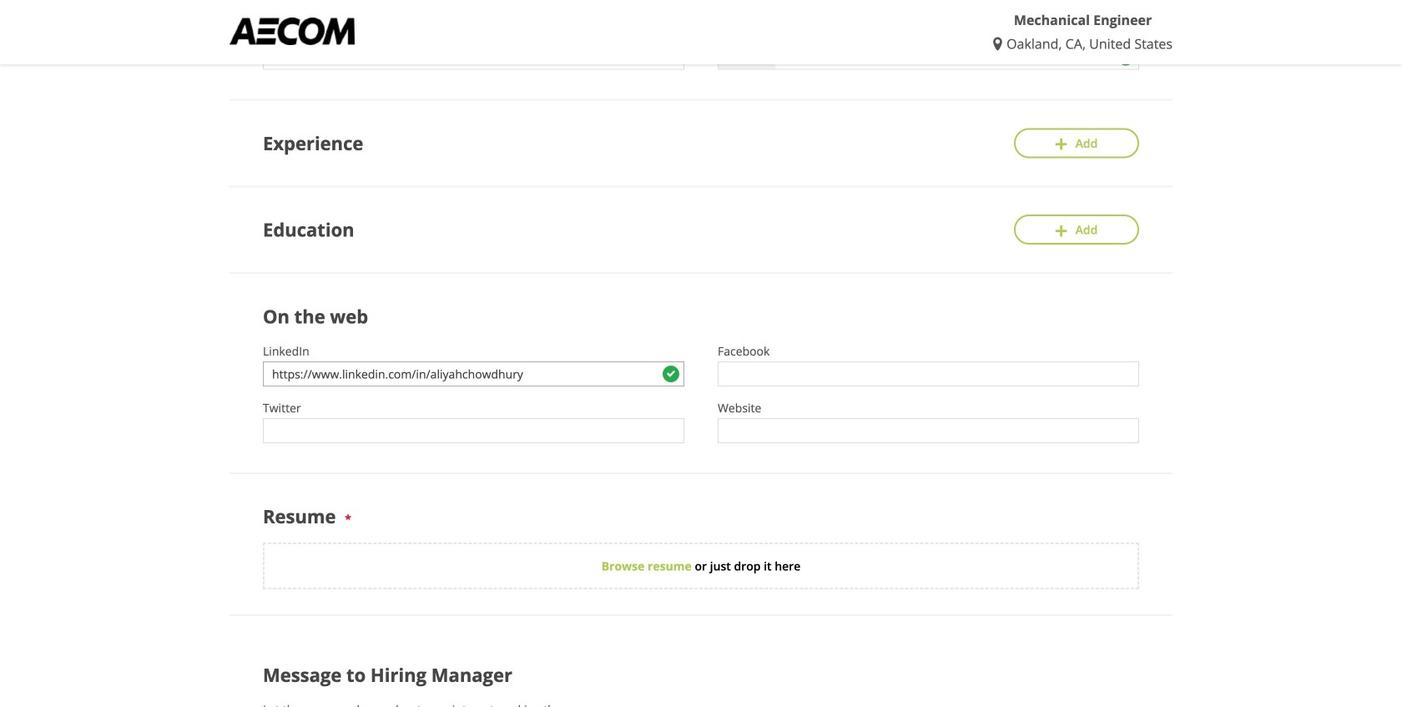 Task type: describe. For each thing, give the bounding box(es) containing it.
location image
[[994, 37, 1007, 51]]



Task type: locate. For each thing, give the bounding box(es) containing it.
aecom logo image
[[230, 17, 355, 45]]



